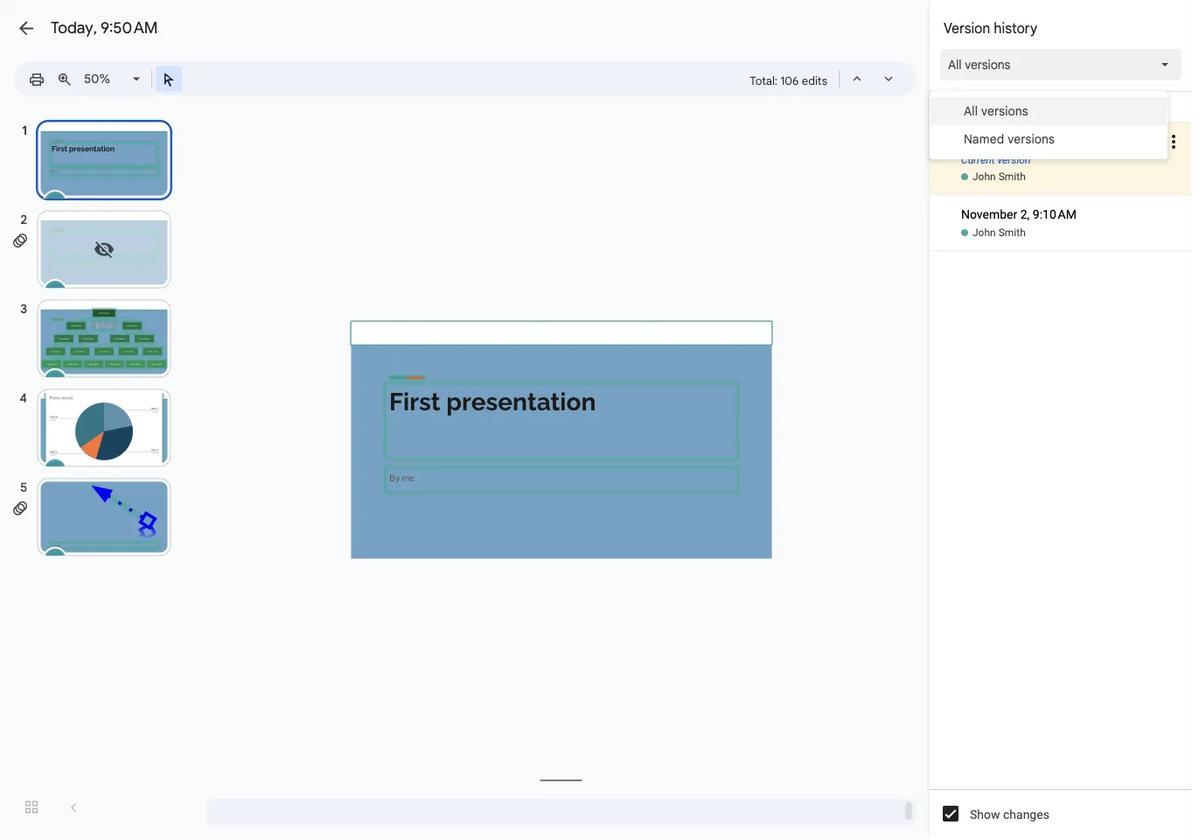 Task type: vqa. For each thing, say whether or not it's contained in the screenshot.
CELL
yes



Task type: describe. For each thing, give the bounding box(es) containing it.
9:50 am
[[101, 18, 158, 38]]

navigation inside today, 9:50 am application
[[0, 103, 193, 839]]

1 smith from the top
[[999, 171, 1026, 183]]

2 smith from the top
[[999, 227, 1026, 239]]

current
[[962, 154, 996, 166]]

mode and view toolbar
[[750, 61, 906, 96]]

version
[[944, 19, 991, 37]]

main toolbar
[[21, 66, 183, 92]]

show
[[971, 807, 1001, 822]]

total:
[[750, 74, 778, 88]]

changes
[[1004, 807, 1050, 822]]

version history
[[944, 19, 1038, 37]]

row group inside today, 9:50 am application
[[930, 92, 1193, 251]]

version history section
[[930, 0, 1193, 839]]

more actions image
[[1164, 110, 1185, 173]]

total: 106 edits
[[750, 74, 828, 88]]

Zoom text field
[[81, 67, 130, 91]]

versions inside all versions option
[[965, 57, 1011, 72]]

2 john smith from the top
[[973, 227, 1026, 239]]

today, 9:50 am
[[51, 18, 158, 38]]

1 horizontal spatial all
[[964, 103, 979, 119]]

1 vertical spatial versions
[[982, 103, 1029, 119]]

show changes
[[971, 807, 1050, 822]]

current version cell
[[930, 110, 1193, 173]]

history
[[994, 19, 1038, 37]]

all inside option
[[949, 57, 962, 72]]

edits
[[802, 74, 828, 88]]

1 vertical spatial all versions
[[964, 103, 1029, 119]]

today, 9:50 am application
[[0, 0, 1193, 839]]

106
[[781, 74, 799, 88]]

named versions
[[964, 131, 1056, 147]]



Task type: locate. For each thing, give the bounding box(es) containing it.
2 john from the top
[[973, 227, 997, 239]]

current version
[[962, 154, 1031, 166]]

versions down version history
[[965, 57, 1011, 72]]

1 john from the top
[[973, 171, 997, 183]]

cell inside today, 9:50 am application
[[930, 195, 1193, 226]]

all up "named"
[[964, 103, 979, 119]]

all
[[949, 57, 962, 72], [964, 103, 979, 119]]

today heading
[[930, 92, 1193, 123]]

version
[[998, 154, 1031, 166]]

today,
[[51, 18, 97, 38]]

total: 106 edits heading
[[750, 70, 828, 91]]

Show changes checkbox
[[943, 806, 959, 822]]

john
[[973, 171, 997, 183], [973, 227, 997, 239]]

all versions down version history
[[949, 57, 1011, 72]]

0 vertical spatial john smith
[[973, 171, 1026, 183]]

menu bar banner
[[0, 0, 1193, 104]]

all versions inside all versions list box
[[949, 57, 1011, 72]]

Zoom field
[[79, 67, 148, 92]]

today
[[946, 101, 976, 112]]

1 vertical spatial john
[[973, 227, 997, 239]]

0 vertical spatial all versions
[[949, 57, 1011, 72]]

row group
[[930, 92, 1193, 251]]

john smith
[[973, 171, 1026, 183], [973, 227, 1026, 239]]

0 vertical spatial smith
[[999, 171, 1026, 183]]

1 john smith from the top
[[973, 171, 1026, 183]]

navigation
[[0, 103, 193, 839]]

menu inside today, 9:50 am application
[[930, 91, 1168, 159]]

named
[[964, 131, 1005, 147]]

cell
[[930, 195, 1193, 226]]

0 vertical spatial versions
[[965, 57, 1011, 72]]

1 vertical spatial all
[[964, 103, 979, 119]]

menu containing all versions
[[930, 91, 1168, 159]]

versions up named versions
[[982, 103, 1029, 119]]

all versions up "named"
[[964, 103, 1029, 119]]

menu
[[930, 91, 1168, 159]]

0 horizontal spatial all
[[949, 57, 962, 72]]

2 vertical spatial versions
[[1008, 131, 1056, 147]]

row group containing current version
[[930, 92, 1193, 251]]

all versions option
[[949, 56, 1011, 74]]

1 vertical spatial smith
[[999, 227, 1026, 239]]

0 vertical spatial all
[[949, 57, 962, 72]]

all versions
[[949, 57, 1011, 72], [964, 103, 1029, 119]]

versions
[[965, 57, 1011, 72], [982, 103, 1029, 119], [1008, 131, 1056, 147]]

all down version
[[949, 57, 962, 72]]

all versions list box
[[930, 49, 1193, 91]]

1 vertical spatial john smith
[[973, 227, 1026, 239]]

smith
[[999, 171, 1026, 183], [999, 227, 1026, 239]]

versions up version
[[1008, 131, 1056, 147]]

0 vertical spatial john
[[973, 171, 997, 183]]



